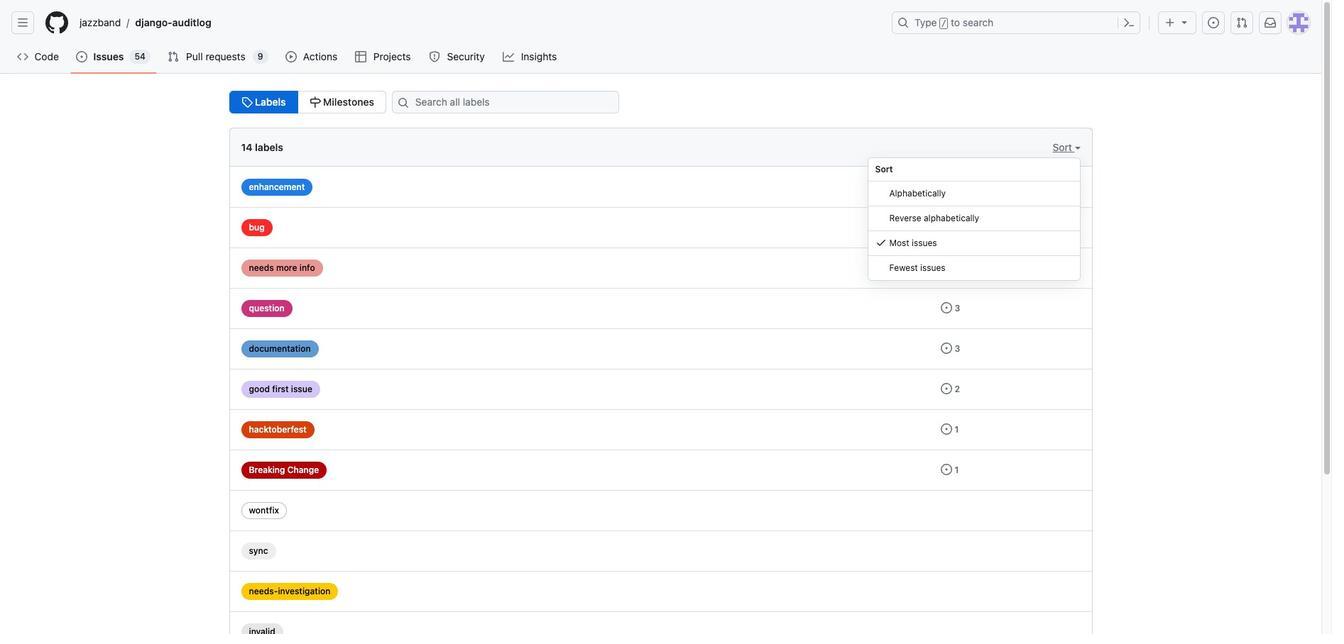 Task type: vqa. For each thing, say whether or not it's contained in the screenshot.
"shield" Image
yes



Task type: describe. For each thing, give the bounding box(es) containing it.
1 link for breaking change
[[940, 464, 959, 476]]

sort inside 'sort' popup button
[[1053, 141, 1075, 153]]

hacktoberfest link
[[241, 422, 314, 439]]

/ for type
[[941, 18, 946, 28]]

enhancement
[[249, 182, 305, 192]]

8 link
[[940, 222, 960, 233]]

needs more info link
[[241, 260, 323, 277]]

insights link
[[497, 46, 564, 67]]

jazzband link
[[74, 11, 127, 34]]

tag image
[[241, 97, 252, 108]]

18 open issues and pull requests image
[[940, 181, 952, 192]]

check image
[[875, 237, 887, 249]]

shield image
[[429, 51, 440, 62]]

3 for question
[[955, 303, 960, 314]]

first
[[272, 384, 289, 395]]

investigation
[[278, 587, 331, 597]]

fewest
[[889, 263, 918, 273]]

3 for documentation
[[955, 344, 960, 354]]

1 for hacktoberfest
[[955, 425, 959, 435]]

sort inside menu
[[875, 164, 893, 175]]

projects link
[[350, 46, 418, 67]]

fewest issues link
[[868, 256, 1080, 280]]

sync
[[249, 546, 268, 557]]

type
[[915, 16, 937, 28]]

4 open issues and pull requests image
[[940, 262, 952, 273]]

search
[[963, 16, 994, 28]]

reverse
[[889, 213, 921, 224]]

jazzband
[[80, 16, 121, 28]]

breaking change
[[249, 465, 319, 476]]

search image
[[398, 97, 409, 109]]

actions
[[303, 50, 337, 62]]

sync link
[[241, 543, 276, 560]]

most
[[889, 238, 909, 249]]

14
[[241, 141, 252, 153]]

django-
[[135, 16, 172, 28]]

to
[[951, 16, 960, 28]]

list containing jazzband
[[74, 11, 883, 34]]

type / to search
[[915, 16, 994, 28]]

3 link for question
[[940, 302, 960, 314]]

security link
[[423, 46, 492, 67]]

requests
[[206, 50, 245, 62]]

question link
[[241, 300, 292, 317]]

milestones
[[321, 96, 374, 108]]

good first issue
[[249, 384, 312, 395]]

notifications image
[[1265, 17, 1276, 28]]

code link
[[11, 46, 65, 67]]

sort button
[[1053, 140, 1080, 155]]

security
[[447, 50, 485, 62]]

most issues
[[889, 238, 937, 249]]

info
[[299, 263, 315, 273]]

pull requests
[[186, 50, 245, 62]]

issues for fewest issues
[[920, 263, 946, 273]]

issue opened image for documentation
[[940, 343, 952, 354]]

issue element
[[229, 91, 386, 114]]

issue
[[291, 384, 312, 395]]

issues for most issues
[[912, 238, 937, 249]]

Search all labels text field
[[392, 91, 619, 114]]

2
[[955, 384, 960, 395]]

54
[[135, 51, 146, 62]]

bug
[[249, 222, 265, 233]]

bug link
[[241, 219, 272, 236]]

wontfix link
[[241, 503, 287, 520]]

/ for jazzband
[[127, 17, 129, 29]]

alphabetically
[[889, 188, 946, 199]]

labels
[[255, 141, 283, 153]]

14 labels
[[241, 141, 283, 153]]

code
[[34, 50, 59, 62]]

issue opened image for 1
[[940, 464, 952, 476]]

documentation
[[249, 344, 311, 354]]



Task type: locate. For each thing, give the bounding box(es) containing it.
2 1 from the top
[[955, 465, 959, 476]]

1 vertical spatial 1 link
[[940, 464, 959, 476]]

3 link for documentation
[[940, 343, 960, 354]]

issues right most
[[912, 238, 937, 249]]

plus image
[[1164, 17, 1176, 28]]

1 3 from the top
[[955, 303, 960, 314]]

0 vertical spatial 1
[[955, 425, 959, 435]]

pull
[[186, 50, 203, 62]]

3 link
[[940, 302, 960, 314], [940, 343, 960, 354]]

good first issue link
[[241, 381, 320, 398]]

0 vertical spatial 3 link
[[940, 302, 960, 314]]

2 3 link from the top
[[940, 343, 960, 354]]

1 3 link from the top
[[940, 302, 960, 314]]

list
[[74, 11, 883, 34]]

3 link up 2 link
[[940, 343, 960, 354]]

needs-investigation link
[[241, 584, 338, 601]]

wontfix
[[249, 506, 279, 516]]

9
[[258, 51, 263, 62]]

breaking
[[249, 465, 285, 476]]

issue opened image
[[1208, 17, 1219, 28], [76, 51, 88, 62], [940, 222, 952, 233], [940, 383, 952, 395], [940, 464, 952, 476]]

issue opened image for 2
[[940, 383, 952, 395]]

issues right "fewest"
[[920, 263, 946, 273]]

3 down fewest issues link
[[955, 303, 960, 314]]

fewest issues
[[889, 263, 946, 273]]

play image
[[285, 51, 297, 62]]

/ inside type / to search
[[941, 18, 946, 28]]

needs more info
[[249, 263, 315, 273]]

reverse alphabetically
[[889, 213, 979, 224]]

0 vertical spatial 3
[[955, 303, 960, 314]]

auditlog
[[172, 16, 211, 28]]

1
[[955, 425, 959, 435], [955, 465, 959, 476]]

0 vertical spatial sort
[[1053, 141, 1075, 153]]

1 link
[[940, 424, 959, 435], [940, 464, 959, 476]]

insights
[[521, 50, 557, 62]]

0 vertical spatial issues
[[912, 238, 937, 249]]

milestone image
[[309, 97, 321, 108]]

1 for breaking change
[[955, 465, 959, 476]]

/
[[127, 17, 129, 29], [941, 18, 946, 28]]

needs
[[249, 263, 274, 273]]

enhancement link
[[241, 179, 313, 196]]

django-auditlog link
[[129, 11, 217, 34]]

issue opened image
[[940, 302, 952, 314], [940, 343, 952, 354], [940, 424, 952, 435]]

1 horizontal spatial /
[[941, 18, 946, 28]]

command palette image
[[1123, 17, 1135, 28]]

menu containing sort
[[867, 158, 1080, 281]]

table image
[[355, 51, 367, 62]]

projects
[[373, 50, 411, 62]]

needs-
[[249, 587, 278, 597]]

change
[[287, 465, 319, 476]]

breaking change link
[[241, 462, 327, 479]]

documentation link
[[241, 341, 319, 358]]

/ left django- at the top
[[127, 17, 129, 29]]

None search field
[[386, 91, 636, 114]]

3 link down 4 open issues and pull requests icon
[[940, 302, 960, 314]]

homepage image
[[45, 11, 68, 34]]

question
[[249, 303, 285, 314]]

1 vertical spatial sort
[[875, 164, 893, 175]]

code image
[[17, 51, 28, 62]]

milestones link
[[297, 91, 386, 114]]

1 1 from the top
[[955, 425, 959, 435]]

8
[[955, 222, 960, 233]]

triangle down image
[[1179, 16, 1190, 28]]

2 1 link from the top
[[940, 464, 959, 476]]

0 vertical spatial 1 link
[[940, 424, 959, 435]]

git pull request image
[[168, 51, 179, 62]]

/ left to
[[941, 18, 946, 28]]

git pull request image
[[1236, 17, 1248, 28]]

1 vertical spatial 3
[[955, 344, 960, 354]]

more
[[276, 263, 297, 273]]

3
[[955, 303, 960, 314], [955, 344, 960, 354]]

1 vertical spatial 3 link
[[940, 343, 960, 354]]

issue opened image down 4 open issues and pull requests icon
[[940, 302, 952, 314]]

1 1 link from the top
[[940, 424, 959, 435]]

graph image
[[503, 51, 514, 62]]

0 horizontal spatial sort
[[875, 164, 893, 175]]

reverse alphabetically link
[[868, 207, 1080, 231]]

1 issue opened image from the top
[[940, 302, 952, 314]]

2 issue opened image from the top
[[940, 343, 952, 354]]

1 vertical spatial issue opened image
[[940, 343, 952, 354]]

Labels search field
[[392, 91, 619, 114]]

good
[[249, 384, 270, 395]]

0 horizontal spatial /
[[127, 17, 129, 29]]

issue opened image for question
[[940, 302, 952, 314]]

3 issue opened image from the top
[[940, 424, 952, 435]]

needs-investigation
[[249, 587, 331, 597]]

issue opened image for 8
[[940, 222, 952, 233]]

1 vertical spatial issues
[[920, 263, 946, 273]]

issues
[[912, 238, 937, 249], [920, 263, 946, 273]]

jazzband / django-auditlog
[[80, 16, 211, 29]]

sort
[[1053, 141, 1075, 153], [875, 164, 893, 175]]

3 up 2
[[955, 344, 960, 354]]

alphabetically link
[[868, 182, 1080, 207]]

issue opened image up 2 link
[[940, 343, 952, 354]]

2 3 from the top
[[955, 344, 960, 354]]

actions link
[[280, 46, 344, 67]]

alphabetically
[[924, 213, 979, 224]]

issues
[[93, 50, 124, 62]]

0 vertical spatial issue opened image
[[940, 302, 952, 314]]

issue opened image down 2 link
[[940, 424, 952, 435]]

/ inside jazzband / django-auditlog
[[127, 17, 129, 29]]

hacktoberfest
[[249, 425, 307, 435]]

most issues link
[[868, 231, 1080, 256]]

1 horizontal spatial sort
[[1053, 141, 1075, 153]]

issue opened image for hacktoberfest
[[940, 424, 952, 435]]

2 vertical spatial issue opened image
[[940, 424, 952, 435]]

1 vertical spatial 1
[[955, 465, 959, 476]]

menu
[[867, 158, 1080, 281]]

2 link
[[940, 383, 960, 395]]

1 link for hacktoberfest
[[940, 424, 959, 435]]



